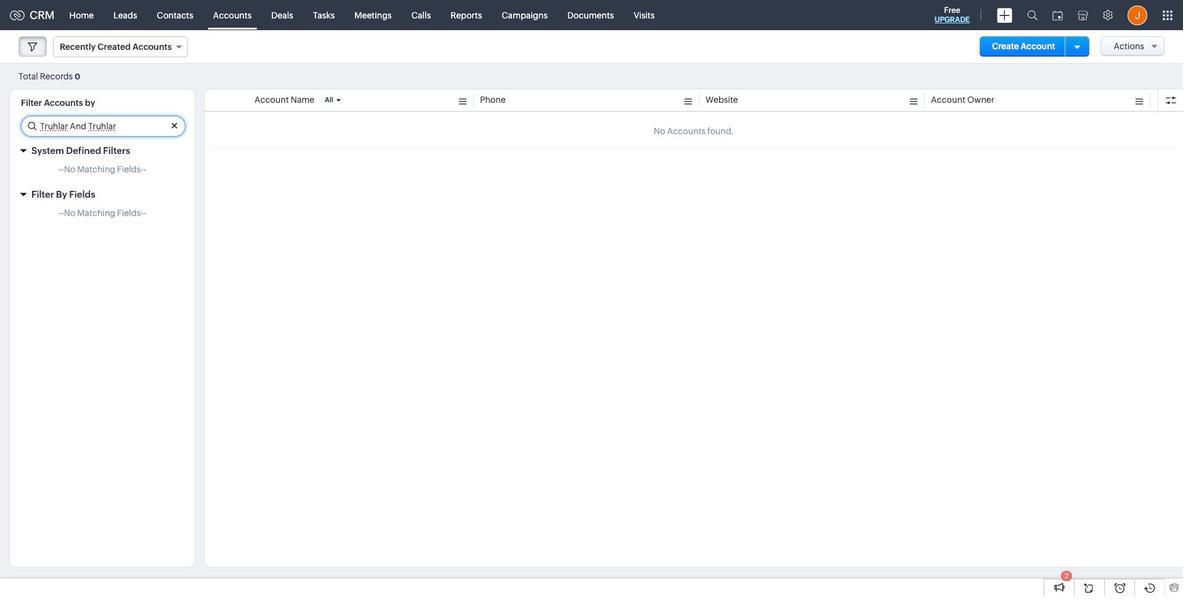 Task type: vqa. For each thing, say whether or not it's contained in the screenshot.
Search 'text box' on the left top
yes



Task type: describe. For each thing, give the bounding box(es) containing it.
create menu image
[[998, 8, 1013, 23]]

logo image
[[10, 10, 25, 20]]

search element
[[1020, 0, 1046, 30]]

1 region from the top
[[10, 162, 195, 184]]

create menu element
[[990, 0, 1020, 30]]

profile element
[[1121, 0, 1155, 30]]

profile image
[[1128, 5, 1148, 25]]

search image
[[1028, 10, 1038, 20]]

2 region from the top
[[10, 205, 195, 227]]



Task type: locate. For each thing, give the bounding box(es) containing it.
0 vertical spatial region
[[10, 162, 195, 184]]

region
[[10, 162, 195, 184], [10, 205, 195, 227]]

Search text field
[[22, 117, 185, 136]]

1 vertical spatial region
[[10, 205, 195, 227]]

None field
[[53, 36, 188, 57]]

calendar image
[[1053, 10, 1064, 20]]



